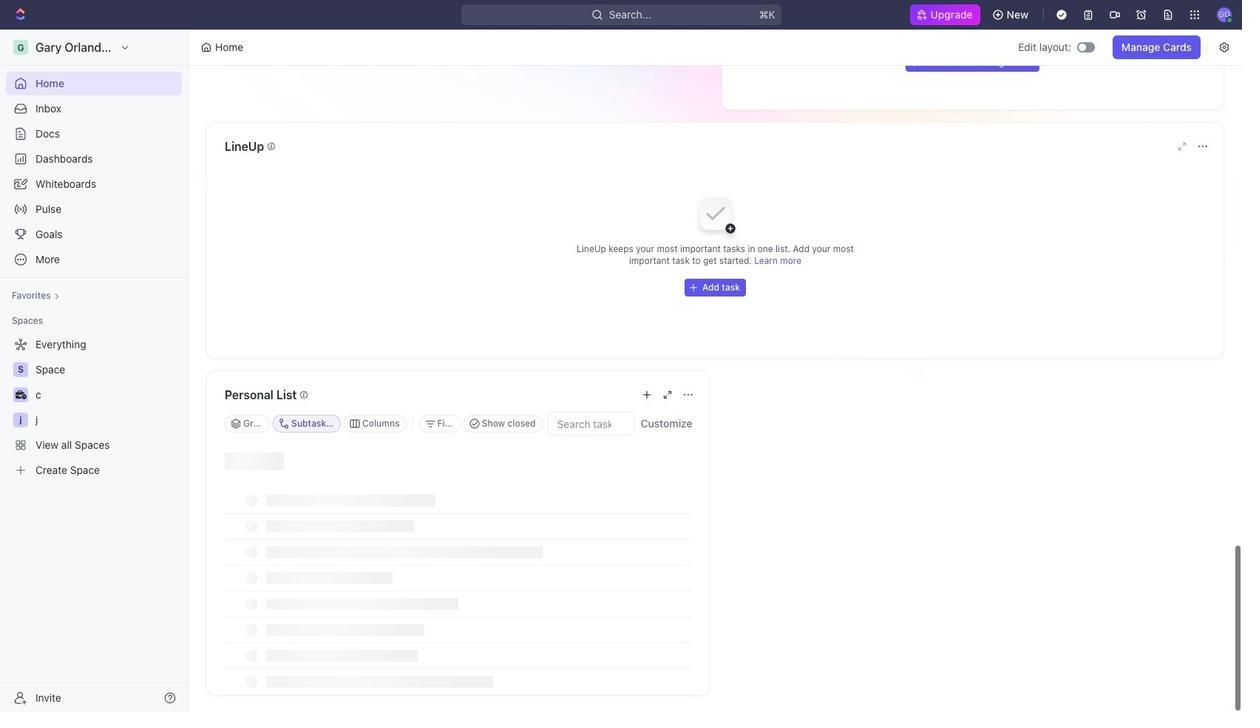 Task type: locate. For each thing, give the bounding box(es) containing it.
space, , element
[[13, 362, 28, 377]]

business time image
[[15, 390, 26, 399]]

tree
[[6, 333, 182, 482]]

tree inside 'sidebar' 'navigation'
[[6, 333, 182, 482]]

sidebar navigation
[[0, 30, 192, 712]]



Task type: vqa. For each thing, say whether or not it's contained in the screenshot.
CELL
no



Task type: describe. For each thing, give the bounding box(es) containing it.
Search tasks... text field
[[548, 413, 633, 435]]

gary orlando's workspace, , element
[[13, 40, 28, 55]]

j, , element
[[13, 413, 28, 427]]



